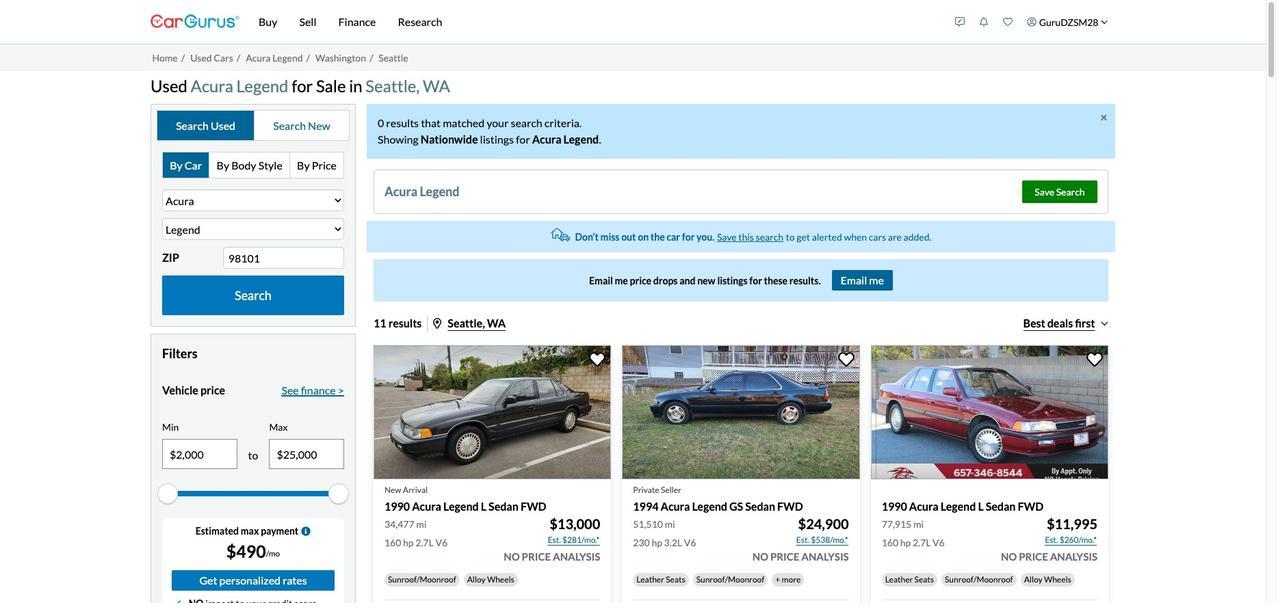 Task type: describe. For each thing, give the bounding box(es) containing it.
3 fwd from the left
[[1018, 500, 1044, 513]]

acura right cars
[[246, 52, 271, 63]]

legend inside the 'private seller 1994 acura legend gs sedan fwd'
[[692, 500, 727, 513]]

sell button
[[288, 0, 327, 44]]

save this search button
[[717, 231, 783, 243]]

research button
[[387, 0, 453, 44]]

me for email me
[[869, 274, 884, 287]]

save search button
[[1022, 181, 1097, 203]]

buy
[[259, 15, 277, 28]]

$11,995 est. $260/mo.* no price analysis
[[1001, 516, 1097, 563]]

l inside new arrival 1990 acura legend l sedan fwd
[[481, 500, 486, 513]]

est. $260/mo.* button
[[1044, 534, 1097, 547]]

1 vertical spatial listings
[[717, 275, 748, 287]]

washington link
[[315, 52, 366, 63]]

open notifications image
[[979, 17, 989, 27]]

min
[[162, 422, 179, 433]]

vehicle price
[[162, 384, 225, 397]]

no for $13,000
[[504, 551, 520, 563]]

arrival
[[403, 485, 428, 495]]

+ more
[[775, 575, 801, 585]]

analysis for $24,900
[[801, 551, 849, 563]]

home
[[152, 52, 178, 63]]

2 wheels from the left
[[1044, 575, 1071, 585]]

payment
[[261, 526, 298, 537]]

160 for $11,995
[[882, 537, 898, 549]]

for inside 0 results that matched your search criteria. showing nationwide listings for acura legend .
[[516, 133, 530, 146]]

chevron down image
[[1101, 18, 1108, 25]]

new inside new arrival 1990 acura legend l sedan fwd
[[385, 485, 401, 495]]

sale
[[316, 76, 346, 95]]

77,915
[[882, 519, 912, 530]]

home link
[[152, 52, 178, 63]]

don't
[[575, 231, 599, 243]]

get personalized rates button
[[172, 571, 335, 591]]

v6 for $13,000
[[435, 537, 447, 549]]

vehicle
[[162, 384, 198, 397]]

>
[[338, 384, 344, 397]]

by car tab
[[163, 153, 210, 178]]

est. $281/mo.* button
[[547, 534, 600, 547]]

legend inside new arrival 1990 acura legend l sedan fwd
[[443, 500, 479, 513]]

160 for $13,000
[[385, 537, 401, 549]]

price for $11,995
[[1019, 551, 1048, 563]]

seats for alloy
[[914, 575, 934, 585]]

email for email me
[[841, 274, 867, 287]]

3 / from the left
[[306, 52, 310, 63]]

3 sedan from the left
[[986, 500, 1016, 513]]

1 horizontal spatial seattle,
[[448, 317, 485, 330]]

car
[[667, 231, 680, 243]]

body
[[231, 159, 256, 172]]

1 wheels from the left
[[487, 575, 514, 585]]

me for email me price drops and new listings for these results.
[[615, 275, 628, 287]]

cars
[[869, 231, 886, 243]]

4 / from the left
[[370, 52, 373, 63]]

gurudzsm28
[[1039, 16, 1099, 28]]

sell
[[299, 15, 316, 28]]

more
[[782, 575, 801, 585]]

cargurus logo homepage link image
[[151, 2, 239, 41]]

hp for $24,900
[[652, 537, 662, 549]]

menu bar containing buy
[[239, 0, 948, 44]]

email me button
[[832, 270, 893, 291]]

research
[[398, 15, 442, 28]]

acura inside 0 results that matched your search criteria. showing nationwide listings for acura legend .
[[532, 133, 561, 146]]

1 / from the left
[[181, 52, 185, 63]]

black 1990 acura legend l sedan fwd sedan front-wheel drive null image
[[374, 346, 611, 479]]

add a car review image
[[955, 17, 965, 27]]

seats for +
[[666, 575, 685, 585]]

230
[[633, 537, 650, 549]]

green 1994 acura legend gs sedan fwd sedan front-wheel drive 4-speed automatic image
[[622, 346, 860, 479]]

11 results
[[374, 317, 422, 330]]

acura down used cars link
[[191, 76, 233, 95]]

Min text field
[[163, 440, 236, 469]]

get personalized rates
[[199, 574, 307, 587]]

fwd for $24,900
[[777, 500, 803, 513]]

see finance > link
[[281, 383, 344, 399]]

price for $24,900
[[770, 551, 799, 563]]

search inside 0 results that matched your search criteria. showing nationwide listings for acura legend .
[[511, 117, 542, 130]]

price
[[312, 159, 337, 172]]

car
[[185, 159, 202, 172]]

acura inside the 'private seller 1994 acura legend gs sedan fwd'
[[661, 500, 690, 513]]

0 horizontal spatial seattle,
[[366, 76, 420, 95]]

are
[[888, 231, 902, 243]]

51,510 mi 230 hp 3.2l v6
[[633, 519, 696, 549]]

criteria.
[[545, 117, 582, 130]]

0 horizontal spatial to
[[248, 449, 258, 462]]

you.
[[697, 231, 715, 243]]

mi for $13,000
[[416, 519, 427, 530]]

gurudzsm28 menu item
[[1020, 3, 1115, 41]]

1 vertical spatial used
[[151, 76, 187, 95]]

get
[[199, 574, 217, 587]]

and
[[680, 275, 695, 287]]

by car
[[170, 159, 202, 172]]

0 vertical spatial used
[[190, 52, 212, 63]]

estimated max payment
[[195, 526, 298, 537]]

ZIP telephone field
[[223, 247, 344, 269]]

mi for $24,900
[[665, 519, 675, 530]]

estimated
[[195, 526, 239, 537]]

sunroof/moonroof for + more
[[696, 575, 764, 585]]

0 vertical spatial price
[[630, 275, 651, 287]]

finance button
[[327, 0, 387, 44]]

get
[[797, 231, 810, 243]]

finance
[[301, 384, 336, 397]]

seattle, wa button
[[433, 317, 506, 330]]

by price
[[297, 159, 337, 172]]

these
[[764, 275, 788, 287]]

your
[[487, 117, 509, 130]]

search inside button
[[1056, 186, 1085, 198]]

acura inside new arrival 1990 acura legend l sedan fwd
[[412, 500, 441, 513]]

est. for $11,995
[[1045, 535, 1058, 545]]

0
[[378, 117, 384, 130]]

rates
[[283, 574, 307, 587]]

that
[[421, 117, 441, 130]]

on
[[638, 231, 649, 243]]

washington
[[315, 52, 366, 63]]

search new
[[273, 119, 330, 132]]

drops
[[653, 275, 678, 287]]

private
[[633, 485, 659, 495]]

seattle
[[379, 52, 408, 63]]

don't miss out on the car for you. save this search to get alerted when cars are added.
[[575, 231, 932, 243]]

gs
[[729, 500, 743, 513]]

2 / from the left
[[237, 52, 240, 63]]

results for 11
[[388, 317, 422, 330]]

see
[[281, 384, 299, 397]]

email for email me price drops and new listings for these results.
[[589, 275, 613, 287]]

results for 0
[[386, 117, 419, 130]]

+
[[775, 575, 780, 585]]

acura legend link
[[246, 52, 303, 63]]

search button
[[162, 276, 344, 315]]

2 1990 from the left
[[882, 500, 907, 513]]

search used
[[176, 119, 235, 132]]

1 vertical spatial search
[[756, 231, 783, 243]]

by for by price
[[297, 159, 310, 172]]

close notification image
[[1101, 113, 1107, 123]]

private seller 1994 acura legend gs sedan fwd
[[633, 485, 803, 513]]

new
[[697, 275, 715, 287]]

by for by body style
[[217, 159, 229, 172]]



Task type: vqa. For each thing, say whether or not it's contained in the screenshot.
cargurus logo homepage link on the top of the page
yes



Task type: locate. For each thing, give the bounding box(es) containing it.
1 vertical spatial seattle,
[[448, 317, 485, 330]]

1 horizontal spatial price
[[630, 275, 651, 287]]

3 est. from the left
[[1045, 535, 1058, 545]]

leather seats down 3.2l
[[637, 575, 685, 585]]

finance
[[338, 15, 376, 28]]

2 horizontal spatial fwd
[[1018, 500, 1044, 513]]

acura legend
[[385, 184, 460, 199]]

when
[[844, 231, 867, 243]]

save inside button
[[1035, 186, 1054, 198]]

2 vertical spatial used
[[211, 119, 235, 132]]

results right 11
[[388, 317, 422, 330]]

miss
[[600, 231, 620, 243]]

wa up that
[[423, 76, 450, 95]]

$13,000 est. $281/mo.* no price analysis
[[504, 516, 600, 563]]

used cars link
[[190, 52, 233, 63]]

by
[[170, 159, 182, 172], [217, 159, 229, 172], [297, 159, 310, 172]]

max
[[241, 526, 259, 537]]

fwd up $11,995 est. $260/mo.* no price analysis
[[1018, 500, 1044, 513]]

2 horizontal spatial price
[[1019, 551, 1048, 563]]

2 horizontal spatial by
[[297, 159, 310, 172]]

0 horizontal spatial search
[[511, 117, 542, 130]]

fwd
[[521, 500, 546, 513], [777, 500, 803, 513], [1018, 500, 1044, 513]]

acura up '77,915 mi 160 hp 2.7l v6'
[[909, 500, 938, 513]]

used inside tab
[[211, 119, 235, 132]]

0 results that matched your search criteria. showing nationwide listings for acura legend .
[[378, 117, 601, 146]]

to
[[786, 231, 795, 243], [248, 449, 258, 462]]

1 sedan from the left
[[489, 500, 519, 513]]

1 horizontal spatial to
[[786, 231, 795, 243]]

sedan up $13,000 est. $281/mo.* no price analysis
[[489, 500, 519, 513]]

email down the miss
[[589, 275, 613, 287]]

search used tab
[[157, 111, 255, 141]]

1 160 from the left
[[385, 537, 401, 549]]

2 v6 from the left
[[684, 537, 696, 549]]

1 horizontal spatial l
[[978, 500, 984, 513]]

2 sunroof/moonroof from the left
[[696, 575, 764, 585]]

$281/mo.*
[[562, 535, 600, 545]]

buy button
[[248, 0, 288, 44]]

search for search new
[[273, 119, 306, 132]]

1 horizontal spatial leather
[[885, 575, 913, 585]]

/ up used acura legend for sale in seattle, wa
[[306, 52, 310, 63]]

3 hp from the left
[[900, 537, 911, 549]]

showing
[[378, 133, 419, 146]]

used down home
[[151, 76, 187, 95]]

$24,900
[[798, 516, 849, 532]]

price inside $11,995 est. $260/mo.* no price analysis
[[1019, 551, 1048, 563]]

mi inside '77,915 mi 160 hp 2.7l v6'
[[913, 519, 924, 530]]

matched
[[443, 117, 484, 130]]

0 vertical spatial search
[[511, 117, 542, 130]]

1 horizontal spatial no
[[752, 551, 768, 563]]

1 leather seats from the left
[[637, 575, 685, 585]]

price inside $13,000 est. $281/mo.* no price analysis
[[522, 551, 551, 563]]

leather seats for alloy wheels
[[885, 575, 934, 585]]

to left max text box
[[248, 449, 258, 462]]

v6 inside '34,477 mi 160 hp 2.7l v6'
[[435, 537, 447, 549]]

.
[[599, 133, 601, 146]]

2 price from the left
[[770, 551, 799, 563]]

0 vertical spatial save
[[1035, 186, 1054, 198]]

price inside $24,900 est. $538/mo.* no price analysis
[[770, 551, 799, 563]]

price for $13,000
[[522, 551, 551, 563]]

filters
[[162, 346, 198, 361]]

no for $24,900
[[752, 551, 768, 563]]

results inside 0 results that matched your search criteria. showing nationwide listings for acura legend .
[[386, 117, 419, 130]]

0 horizontal spatial price
[[522, 551, 551, 563]]

$260/mo.*
[[1060, 535, 1097, 545]]

1 horizontal spatial email
[[841, 274, 867, 287]]

/ left seattle
[[370, 52, 373, 63]]

160 down 34,477
[[385, 537, 401, 549]]

v6 down new arrival 1990 acura legend l sedan fwd
[[435, 537, 447, 549]]

1 horizontal spatial mi
[[665, 519, 675, 530]]

1 vertical spatial price
[[200, 384, 225, 397]]

0 horizontal spatial by
[[170, 159, 182, 172]]

2 l from the left
[[978, 500, 984, 513]]

to left get
[[786, 231, 795, 243]]

1 horizontal spatial est.
[[796, 535, 809, 545]]

est. down $13,000
[[548, 535, 561, 545]]

fwd up $24,900 est. $538/mo.* no price analysis
[[777, 500, 803, 513]]

legend up '34,477 mi 160 hp 2.7l v6'
[[443, 500, 479, 513]]

2.7l down the arrival
[[415, 537, 434, 549]]

$490 /mo
[[226, 541, 280, 562]]

0 horizontal spatial mi
[[416, 519, 427, 530]]

no
[[504, 551, 520, 563], [752, 551, 768, 563], [1001, 551, 1017, 563]]

11
[[374, 317, 386, 330]]

v6 inside '77,915 mi 160 hp 2.7l v6'
[[933, 537, 945, 549]]

0 horizontal spatial me
[[615, 275, 628, 287]]

1 vertical spatial new
[[385, 485, 401, 495]]

/ right home
[[181, 52, 185, 63]]

by price tab
[[290, 153, 343, 178]]

1 l from the left
[[481, 500, 486, 513]]

price up "+ more"
[[770, 551, 799, 563]]

acura down criteria.
[[532, 133, 561, 146]]

used up body
[[211, 119, 235, 132]]

leather
[[637, 575, 664, 585], [885, 575, 913, 585]]

leather seats for + more
[[637, 575, 685, 585]]

listings right new
[[717, 275, 748, 287]]

34,477 mi 160 hp 2.7l v6
[[385, 519, 447, 549]]

est. down $11,995
[[1045, 535, 1058, 545]]

email down when
[[841, 274, 867, 287]]

0 horizontal spatial alloy wheels
[[467, 575, 514, 585]]

1990 up 77,915 on the bottom of page
[[882, 500, 907, 513]]

leather for + more
[[637, 575, 664, 585]]

seattle, right "map marker alt" icon
[[448, 317, 485, 330]]

alloy
[[467, 575, 486, 585], [1024, 575, 1042, 585]]

seats
[[666, 575, 685, 585], [914, 575, 934, 585]]

$490
[[226, 541, 266, 562]]

2 leather from the left
[[885, 575, 913, 585]]

1990 inside new arrival 1990 acura legend l sedan fwd
[[385, 500, 410, 513]]

1 leather from the left
[[637, 575, 664, 585]]

1 vertical spatial to
[[248, 449, 258, 462]]

price down est. $260/mo.* button
[[1019, 551, 1048, 563]]

1 horizontal spatial sedan
[[745, 500, 775, 513]]

1 horizontal spatial price
[[770, 551, 799, 563]]

2 fwd from the left
[[777, 500, 803, 513]]

analysis inside $11,995 est. $260/mo.* no price analysis
[[1050, 551, 1097, 563]]

2 alloy from the left
[[1024, 575, 1042, 585]]

no inside $11,995 est. $260/mo.* no price analysis
[[1001, 551, 1017, 563]]

1990
[[385, 500, 410, 513], [882, 500, 907, 513]]

0 horizontal spatial leather seats
[[637, 575, 685, 585]]

sunroof/moonroof for alloy wheels
[[945, 575, 1013, 585]]

3 v6 from the left
[[933, 537, 945, 549]]

2 horizontal spatial analysis
[[1050, 551, 1097, 563]]

1 horizontal spatial search
[[756, 231, 783, 243]]

by left body
[[217, 159, 229, 172]]

2 leather seats from the left
[[885, 575, 934, 585]]

analysis inside $24,900 est. $538/mo.* no price analysis
[[801, 551, 849, 563]]

160 inside '77,915 mi 160 hp 2.7l v6'
[[882, 537, 898, 549]]

by for by car
[[170, 159, 182, 172]]

1 seats from the left
[[666, 575, 685, 585]]

gurudzsm28 menu
[[948, 3, 1115, 41]]

sedan for $24,900
[[745, 500, 775, 513]]

wa right "map marker alt" icon
[[487, 317, 506, 330]]

sedan right gs
[[745, 500, 775, 513]]

0 horizontal spatial v6
[[435, 537, 447, 549]]

1 2.7l from the left
[[415, 537, 434, 549]]

1 horizontal spatial wheels
[[1044, 575, 1071, 585]]

3.2l
[[664, 537, 682, 549]]

2 alloy wheels from the left
[[1024, 575, 1071, 585]]

1 horizontal spatial wa
[[487, 317, 506, 330]]

check image
[[172, 599, 181, 603]]

Max text field
[[270, 440, 343, 469]]

zip
[[162, 251, 179, 264]]

1 horizontal spatial 1990
[[882, 500, 907, 513]]

2 horizontal spatial sunroof/moonroof
[[945, 575, 1013, 585]]

legend down acura legend link
[[236, 76, 288, 95]]

price left drops
[[630, 275, 651, 287]]

1 horizontal spatial analysis
[[801, 551, 849, 563]]

est. for $24,900
[[796, 535, 809, 545]]

0 horizontal spatial fwd
[[521, 500, 546, 513]]

est.
[[548, 535, 561, 545], [796, 535, 809, 545], [1045, 535, 1058, 545]]

0 horizontal spatial listings
[[480, 133, 514, 146]]

1 fwd from the left
[[521, 500, 546, 513]]

no inside $24,900 est. $538/mo.* no price analysis
[[752, 551, 768, 563]]

0 horizontal spatial save
[[717, 231, 737, 243]]

1 vertical spatial wa
[[487, 317, 506, 330]]

0 horizontal spatial sedan
[[489, 500, 519, 513]]

v6 for $24,900
[[684, 537, 696, 549]]

0 horizontal spatial email
[[589, 275, 613, 287]]

2 horizontal spatial mi
[[913, 519, 924, 530]]

legend left gs
[[692, 500, 727, 513]]

listings
[[480, 133, 514, 146], [717, 275, 748, 287]]

map marker alt image
[[433, 318, 442, 329]]

2 sedan from the left
[[745, 500, 775, 513]]

listings inside 0 results that matched your search criteria. showing nationwide listings for acura legend .
[[480, 133, 514, 146]]

0 vertical spatial new
[[308, 119, 330, 132]]

1 analysis from the left
[[553, 551, 600, 563]]

hp
[[403, 537, 414, 549], [652, 537, 662, 549], [900, 537, 911, 549]]

2.7l for $13,000
[[415, 537, 434, 549]]

2 160 from the left
[[882, 537, 898, 549]]

3 by from the left
[[297, 159, 310, 172]]

1 horizontal spatial 2.7l
[[913, 537, 931, 549]]

2.7l down 1990 acura legend l sedan fwd
[[913, 537, 931, 549]]

analysis for $11,995
[[1050, 551, 1097, 563]]

saved cars image
[[1003, 17, 1013, 27]]

1 horizontal spatial by
[[217, 159, 229, 172]]

added.
[[904, 231, 932, 243]]

mi
[[416, 519, 427, 530], [665, 519, 675, 530], [913, 519, 924, 530]]

out
[[621, 231, 636, 243]]

1 mi from the left
[[416, 519, 427, 530]]

mi for $11,995
[[913, 519, 924, 530]]

acura down 'showing'
[[385, 184, 417, 199]]

1 price from the left
[[522, 551, 551, 563]]

results
[[386, 117, 419, 130], [388, 317, 422, 330]]

2 hp from the left
[[652, 537, 662, 549]]

1 horizontal spatial hp
[[652, 537, 662, 549]]

new inside tab
[[308, 119, 330, 132]]

$24,900 est. $538/mo.* no price analysis
[[752, 516, 849, 563]]

$11,995
[[1047, 516, 1097, 532]]

by body style
[[217, 159, 282, 172]]

3 mi from the left
[[913, 519, 924, 530]]

new
[[308, 119, 330, 132], [385, 485, 401, 495]]

1 est. from the left
[[548, 535, 561, 545]]

1 horizontal spatial v6
[[684, 537, 696, 549]]

1 horizontal spatial seats
[[914, 575, 934, 585]]

2 est. from the left
[[796, 535, 809, 545]]

sedan up $11,995 est. $260/mo.* no price analysis
[[986, 500, 1016, 513]]

save search
[[1035, 186, 1085, 198]]

77,915 mi 160 hp 2.7l v6
[[882, 519, 945, 549]]

wheels down $11,995 est. $260/mo.* no price analysis
[[1044, 575, 1071, 585]]

sedan
[[489, 500, 519, 513], [745, 500, 775, 513], [986, 500, 1016, 513]]

3 sunroof/moonroof from the left
[[945, 575, 1013, 585]]

1 sunroof/moonroof from the left
[[388, 575, 456, 585]]

info circle image
[[301, 527, 311, 536]]

1 horizontal spatial alloy wheels
[[1024, 575, 1071, 585]]

0 horizontal spatial l
[[481, 500, 486, 513]]

2 horizontal spatial no
[[1001, 551, 1017, 563]]

0 horizontal spatial leather
[[637, 575, 664, 585]]

by left the price
[[297, 159, 310, 172]]

results.
[[789, 275, 821, 287]]

1 horizontal spatial 160
[[882, 537, 898, 549]]

hp for $11,995
[[900, 537, 911, 549]]

sedan inside new arrival 1990 acura legend l sedan fwd
[[489, 500, 519, 513]]

seats down '77,915 mi 160 hp 2.7l v6'
[[914, 575, 934, 585]]

fwd inside the 'private seller 1994 acura legend gs sedan fwd'
[[777, 500, 803, 513]]

used left cars
[[190, 52, 212, 63]]

legend down nationwide
[[420, 184, 460, 199]]

v6 down 1990 acura legend l sedan fwd
[[933, 537, 945, 549]]

l
[[481, 500, 486, 513], [978, 500, 984, 513]]

search inside "button"
[[235, 288, 272, 303]]

acura down the arrival
[[412, 500, 441, 513]]

hp inside '77,915 mi 160 hp 2.7l v6'
[[900, 537, 911, 549]]

v6 inside 51,510 mi 230 hp 3.2l v6
[[684, 537, 696, 549]]

0 vertical spatial tab list
[[157, 110, 350, 141]]

3 analysis from the left
[[1050, 551, 1097, 563]]

no inside $13,000 est. $281/mo.* no price analysis
[[504, 551, 520, 563]]

leather seats down '77,915 mi 160 hp 2.7l v6'
[[885, 575, 934, 585]]

leather down '77,915 mi 160 hp 2.7l v6'
[[885, 575, 913, 585]]

personalized
[[219, 574, 281, 587]]

/ right cars
[[237, 52, 240, 63]]

2 2.7l from the left
[[913, 537, 931, 549]]

results up 'showing'
[[386, 117, 419, 130]]

2 mi from the left
[[665, 519, 675, 530]]

by body style tab
[[210, 153, 290, 178]]

160 down 77,915 on the bottom of page
[[882, 537, 898, 549]]

mi right 77,915 on the bottom of page
[[913, 519, 924, 530]]

analysis down est. $281/mo.* "button"
[[553, 551, 600, 563]]

2 horizontal spatial sedan
[[986, 500, 1016, 513]]

1 horizontal spatial new
[[385, 485, 401, 495]]

hp inside '34,477 mi 160 hp 2.7l v6'
[[403, 537, 414, 549]]

1 horizontal spatial alloy
[[1024, 575, 1042, 585]]

user icon image
[[1027, 17, 1037, 27]]

2.7l for $11,995
[[913, 537, 931, 549]]

0 horizontal spatial price
[[200, 384, 225, 397]]

0 horizontal spatial wheels
[[487, 575, 514, 585]]

listings down your
[[480, 133, 514, 146]]

me down out
[[615, 275, 628, 287]]

1 v6 from the left
[[435, 537, 447, 549]]

max
[[269, 422, 288, 433]]

tab list containing by car
[[162, 152, 344, 179]]

seattle, down seattle
[[366, 76, 420, 95]]

$13,000
[[550, 516, 600, 532]]

1 hp from the left
[[403, 537, 414, 549]]

0 horizontal spatial est.
[[548, 535, 561, 545]]

3 price from the left
[[1019, 551, 1048, 563]]

wheels down $13,000 est. $281/mo.* no price analysis
[[487, 575, 514, 585]]

0 horizontal spatial 160
[[385, 537, 401, 549]]

search for search used
[[176, 119, 209, 132]]

alerted
[[812, 231, 842, 243]]

0 vertical spatial to
[[786, 231, 795, 243]]

2 analysis from the left
[[801, 551, 849, 563]]

price right vehicle
[[200, 384, 225, 397]]

/
[[181, 52, 185, 63], [237, 52, 240, 63], [306, 52, 310, 63], [370, 52, 373, 63]]

2 horizontal spatial v6
[[933, 537, 945, 549]]

used acura legend for sale in seattle, wa
[[151, 76, 450, 95]]

legend inside 0 results that matched your search criteria. showing nationwide listings for acura legend .
[[564, 133, 599, 146]]

1 alloy wheels from the left
[[467, 575, 514, 585]]

price
[[522, 551, 551, 563], [770, 551, 799, 563], [1019, 551, 1048, 563]]

tab list
[[157, 110, 350, 141], [162, 152, 344, 179]]

0 horizontal spatial new
[[308, 119, 330, 132]]

1 horizontal spatial listings
[[717, 275, 748, 287]]

2 horizontal spatial est.
[[1045, 535, 1058, 545]]

0 horizontal spatial 2.7l
[[415, 537, 434, 549]]

home / used cars / acura legend / washington / seattle
[[152, 52, 408, 63]]

est. $538/mo.* button
[[796, 534, 849, 547]]

legend down criteria.
[[564, 133, 599, 146]]

1 horizontal spatial save
[[1035, 186, 1054, 198]]

0 vertical spatial results
[[386, 117, 419, 130]]

fwd up $13,000 est. $281/mo.* no price analysis
[[521, 500, 546, 513]]

1 by from the left
[[170, 159, 182, 172]]

hp down 77,915 on the bottom of page
[[900, 537, 911, 549]]

price down est. $281/mo.* "button"
[[522, 551, 551, 563]]

seattle,
[[366, 76, 420, 95], [448, 317, 485, 330]]

1 horizontal spatial sunroof/moonroof
[[696, 575, 764, 585]]

no for $11,995
[[1001, 551, 1017, 563]]

2.7l inside '34,477 mi 160 hp 2.7l v6'
[[415, 537, 434, 549]]

seattle, wa
[[448, 317, 506, 330]]

1 horizontal spatial fwd
[[777, 500, 803, 513]]

mi right 34,477
[[416, 519, 427, 530]]

1990 up 34,477
[[385, 500, 410, 513]]

me inside button
[[869, 274, 884, 287]]

acura down 'seller'
[[661, 500, 690, 513]]

mi inside 51,510 mi 230 hp 3.2l v6
[[665, 519, 675, 530]]

est. down $24,900
[[796, 535, 809, 545]]

legend up '77,915 mi 160 hp 2.7l v6'
[[941, 500, 976, 513]]

0 horizontal spatial seats
[[666, 575, 685, 585]]

analysis inside $13,000 est. $281/mo.* no price analysis
[[553, 551, 600, 563]]

1 horizontal spatial leather seats
[[885, 575, 934, 585]]

0 vertical spatial wa
[[423, 76, 450, 95]]

0 horizontal spatial wa
[[423, 76, 450, 95]]

0 vertical spatial seattle,
[[366, 76, 420, 95]]

this
[[738, 231, 754, 243]]

est. inside $13,000 est. $281/mo.* no price analysis
[[548, 535, 561, 545]]

sedan inside the 'private seller 1994 acura legend gs sedan fwd'
[[745, 500, 775, 513]]

seller
[[661, 485, 681, 495]]

2 no from the left
[[752, 551, 768, 563]]

est. for $13,000
[[548, 535, 561, 545]]

1 no from the left
[[504, 551, 520, 563]]

0 horizontal spatial sunroof/moonroof
[[388, 575, 456, 585]]

save
[[1035, 186, 1054, 198], [717, 231, 737, 243]]

seats down 3.2l
[[666, 575, 685, 585]]

2 by from the left
[[217, 159, 229, 172]]

1 vertical spatial save
[[717, 231, 737, 243]]

cars
[[214, 52, 233, 63]]

me down cars
[[869, 274, 884, 287]]

0 horizontal spatial no
[[504, 551, 520, 563]]

51,510
[[633, 519, 663, 530]]

v6 for $11,995
[[933, 537, 945, 549]]

fwd inside new arrival 1990 acura legend l sedan fwd
[[521, 500, 546, 513]]

email me
[[841, 274, 884, 287]]

hp for $13,000
[[403, 537, 414, 549]]

analysis down est. $260/mo.* button
[[1050, 551, 1097, 563]]

fwd for $13,000
[[521, 500, 546, 513]]

sedan for $13,000
[[489, 500, 519, 513]]

0 horizontal spatial 1990
[[385, 500, 410, 513]]

mi inside '34,477 mi 160 hp 2.7l v6'
[[416, 519, 427, 530]]

0 horizontal spatial analysis
[[553, 551, 600, 563]]

search right your
[[511, 117, 542, 130]]

menu bar
[[239, 0, 948, 44]]

legend up used acura legend for sale in seattle, wa
[[272, 52, 303, 63]]

1 1990 from the left
[[385, 500, 410, 513]]

search for search
[[235, 288, 272, 303]]

160 inside '34,477 mi 160 hp 2.7l v6'
[[385, 537, 401, 549]]

0 horizontal spatial alloy
[[467, 575, 486, 585]]

est. inside $24,900 est. $538/mo.* no price analysis
[[796, 535, 809, 545]]

me
[[869, 274, 884, 287], [615, 275, 628, 287]]

mi up 3.2l
[[665, 519, 675, 530]]

tab list containing search used
[[157, 110, 350, 141]]

alloy wheels
[[467, 575, 514, 585], [1024, 575, 1071, 585]]

hp down 34,477
[[403, 537, 414, 549]]

new left the arrival
[[385, 485, 401, 495]]

1 vertical spatial results
[[388, 317, 422, 330]]

3 no from the left
[[1001, 551, 1017, 563]]

/mo
[[266, 549, 280, 559]]

leather for alloy wheels
[[885, 575, 913, 585]]

price
[[630, 275, 651, 287], [200, 384, 225, 397]]

burgundy 1990 acura legend l sedan fwd sedan front-wheel drive automatic image
[[871, 346, 1108, 479]]

new up by price
[[308, 119, 330, 132]]

by left the car
[[170, 159, 182, 172]]

email inside button
[[841, 274, 867, 287]]

search right this
[[756, 231, 783, 243]]

search
[[176, 119, 209, 132], [273, 119, 306, 132], [1056, 186, 1085, 198], [235, 288, 272, 303]]

search new tab
[[255, 111, 349, 141]]

leather down 230
[[637, 575, 664, 585]]

1 horizontal spatial me
[[869, 274, 884, 287]]

v6 right 3.2l
[[684, 537, 696, 549]]

2 seats from the left
[[914, 575, 934, 585]]

est. inside $11,995 est. $260/mo.* no price analysis
[[1045, 535, 1058, 545]]

1 vertical spatial tab list
[[162, 152, 344, 179]]

2.7l inside '77,915 mi 160 hp 2.7l v6'
[[913, 537, 931, 549]]

hp inside 51,510 mi 230 hp 3.2l v6
[[652, 537, 662, 549]]

hp right 230
[[652, 537, 662, 549]]

0 horizontal spatial hp
[[403, 537, 414, 549]]

2 horizontal spatial hp
[[900, 537, 911, 549]]

0 vertical spatial listings
[[480, 133, 514, 146]]

analysis for $13,000
[[553, 551, 600, 563]]

1 alloy from the left
[[467, 575, 486, 585]]

1994
[[633, 500, 659, 513]]

analysis down est. $538/mo.* 'button'
[[801, 551, 849, 563]]

cargurus logo homepage link link
[[151, 2, 239, 41]]

for
[[292, 76, 313, 95], [516, 133, 530, 146], [682, 231, 695, 243], [749, 275, 762, 287]]



